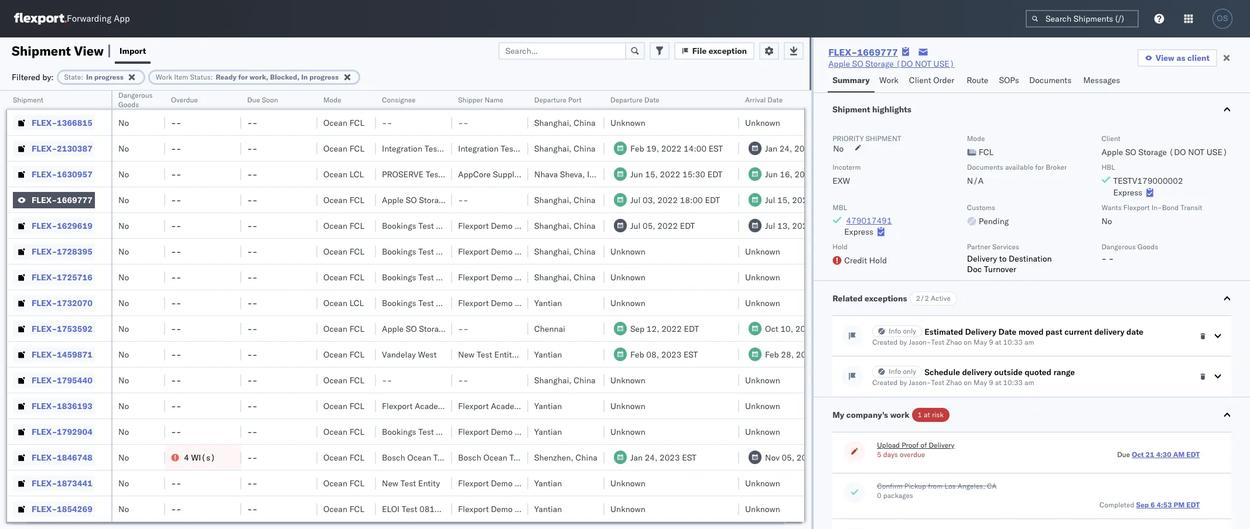Task type: locate. For each thing, give the bounding box(es) containing it.
1 co. from the top
[[546, 221, 557, 231]]

shipment up by:
[[12, 42, 71, 59]]

1 info from the top
[[889, 327, 902, 336]]

hold up credit
[[833, 243, 848, 251]]

0 vertical spatial client
[[909, 75, 932, 86]]

jul 05, 2022 edt
[[631, 221, 695, 231]]

shipper for flex-1732070
[[515, 298, 544, 309]]

delivery left outside
[[963, 367, 993, 378]]

1 progress from the left
[[94, 72, 124, 81]]

2022 right 10,
[[796, 324, 816, 334]]

oct left 10,
[[765, 324, 779, 334]]

ocean fcl for flex-1629619
[[324, 221, 365, 231]]

flexport demo shipper co.
[[458, 221, 557, 231], [458, 246, 557, 257], [458, 272, 557, 283], [458, 298, 557, 309], [458, 427, 557, 437], [458, 479, 557, 489], [458, 504, 557, 515]]

by down "exceptions"
[[900, 338, 907, 347]]

1 horizontal spatial new
[[458, 350, 475, 360]]

express
[[1114, 188, 1143, 198], [845, 227, 874, 237]]

2022 down "jul 03, 2022 18:00 edt"
[[658, 221, 678, 231]]

overdue
[[900, 451, 926, 459]]

dangerous inside dangerous goods "button"
[[118, 91, 153, 100]]

1 vertical spatial oct
[[1132, 451, 1144, 459]]

goods
[[118, 100, 139, 109], [1138, 243, 1159, 251]]

0 horizontal spatial mode
[[324, 96, 342, 104]]

1 10:33 from the top
[[1004, 338, 1023, 347]]

flex-1753592 button
[[13, 321, 95, 337]]

1792904
[[57, 427, 92, 437]]

os button
[[1210, 5, 1237, 32]]

bookings
[[382, 221, 416, 231], [382, 246, 416, 257], [382, 272, 416, 283], [382, 298, 416, 309], [382, 427, 416, 437]]

jun up the 03,
[[631, 169, 643, 180]]

8 ocean fcl from the top
[[324, 350, 365, 360]]

1 horizontal spatial progress
[[310, 72, 339, 81]]

edt down my
[[819, 453, 834, 463]]

jul 15, 2023 edt
[[765, 195, 830, 205]]

1 horizontal spatial entity
[[495, 350, 516, 360]]

0 vertical spatial for
[[238, 72, 248, 81]]

1 ocean lcl from the top
[[324, 169, 364, 180]]

2 academy from the left
[[491, 401, 525, 412]]

6 ocean fcl from the top
[[324, 272, 365, 283]]

flex- down flex-1873441 "button"
[[32, 504, 57, 515]]

6 shanghai, from the top
[[534, 272, 572, 283]]

client up hbl
[[1102, 134, 1121, 143]]

4 ocean fcl from the top
[[324, 221, 365, 231]]

departure left the port at the top of the page
[[534, 96, 567, 104]]

2 on from the top
[[964, 379, 972, 387]]

7 ocean fcl from the top
[[324, 324, 365, 334]]

pm
[[1174, 501, 1185, 510]]

flex-1728395 button
[[13, 244, 95, 260]]

5 shanghai, china from the top
[[534, 246, 596, 257]]

shanghai, china
[[534, 118, 596, 128], [534, 143, 596, 154], [534, 195, 596, 205], [534, 221, 596, 231], [534, 246, 596, 257], [534, 272, 596, 283], [534, 375, 596, 386]]

1669777 up work button
[[858, 46, 898, 58]]

2 horizontal spatial date
[[999, 327, 1017, 338]]

flex- for flex-1846748 button
[[32, 453, 57, 463]]

0 vertical spatial zhao
[[947, 338, 962, 347]]

co. for 1854269
[[546, 504, 557, 515]]

2 info from the top
[[889, 367, 902, 376]]

2 9 from the top
[[989, 379, 994, 387]]

0 horizontal spatial entity
[[418, 479, 440, 489]]

on down the schedule delivery outside quoted range
[[964, 379, 972, 387]]

2 co. from the top
[[546, 246, 557, 257]]

flexport for 1873441
[[458, 479, 489, 489]]

4 shanghai, china from the top
[[534, 221, 596, 231]]

academy for (us)
[[415, 401, 449, 412]]

client inside the client apple so storage (do not use) incoterm exw
[[1102, 134, 1121, 143]]

apple up summary at the top right
[[829, 59, 850, 69]]

lcl for proserve
[[350, 169, 364, 180]]

zhao down estimated
[[947, 338, 962, 347]]

jason-
[[909, 338, 932, 347], [909, 379, 932, 387]]

flex-1669777 link
[[829, 46, 898, 58]]

doc
[[967, 264, 982, 275]]

by for estimated delivery date moved past current delivery date
[[900, 338, 907, 347]]

Search Shipments (/) text field
[[1026, 10, 1139, 28]]

1 horizontal spatial in
[[301, 72, 308, 81]]

by:
[[42, 72, 54, 82]]

05, for nov
[[782, 453, 795, 463]]

2/2 active
[[916, 294, 951, 303]]

0 horizontal spatial documents
[[967, 163, 1004, 172]]

flex-2130387
[[32, 143, 92, 154]]

ocean for 1725716
[[324, 272, 348, 283]]

0 vertical spatial documents
[[1030, 75, 1072, 86]]

3 co. from the top
[[546, 272, 557, 283]]

shanghai, china for flex-1669777
[[534, 195, 596, 205]]

1 vertical spatial delivery
[[966, 327, 997, 338]]

1 vertical spatial mode
[[967, 134, 985, 143]]

1 vertical spatial may
[[974, 379, 988, 387]]

2 10:33 from the top
[[1004, 379, 1023, 387]]

6 flexport demo shipper co. from the top
[[458, 479, 557, 489]]

shipment down filtered
[[13, 96, 43, 104]]

0 vertical spatial by
[[900, 338, 907, 347]]

2022 right "19," in the top of the page
[[661, 143, 682, 154]]

9 resize handle column header from the left
[[726, 91, 740, 530]]

1669777 up 1629619
[[57, 195, 92, 205]]

24, for jan 24, 2023 23:30 est
[[780, 143, 793, 154]]

outside
[[995, 367, 1023, 378]]

2022
[[661, 143, 682, 154], [660, 169, 681, 180], [795, 169, 815, 180], [658, 195, 678, 205], [658, 221, 678, 231], [793, 221, 813, 231], [662, 324, 682, 334], [796, 324, 816, 334], [797, 453, 817, 463]]

ocean fcl for flex-1366815
[[324, 118, 365, 128]]

sep inside confirm pickup from los angeles, ca 0 packages completed sep 6 4:53 pm edt
[[1137, 501, 1149, 510]]

date inside departure date button
[[645, 96, 660, 104]]

hold right credit
[[870, 256, 887, 266]]

1 horizontal spatial 1669777
[[858, 46, 898, 58]]

0 horizontal spatial departure
[[534, 96, 567, 104]]

0 horizontal spatial work
[[156, 72, 172, 81]]

eloi test 081801
[[382, 504, 450, 515]]

am for quoted
[[1025, 379, 1035, 387]]

shipment inside button
[[833, 104, 871, 115]]

bosch up new test entity
[[382, 453, 405, 463]]

1 vertical spatial apple so storage (do not use)
[[382, 195, 508, 205]]

2 resize handle column header from the left
[[151, 91, 165, 530]]

0 horizontal spatial progress
[[94, 72, 124, 81]]

resize handle column header for departure port
[[591, 91, 605, 530]]

edt left "exw"
[[818, 169, 833, 180]]

lcl
[[350, 169, 364, 180], [350, 298, 364, 309]]

1 vertical spatial lcl
[[350, 298, 364, 309]]

2 progress from the left
[[310, 72, 339, 81]]

1 jason- from the top
[[909, 338, 932, 347]]

dangerous down wants
[[1102, 243, 1136, 251]]

3 bookings from the top
[[382, 272, 416, 283]]

0 vertical spatial 9
[[989, 338, 994, 347]]

2 zhao from the top
[[947, 379, 962, 387]]

0 vertical spatial entity
[[495, 350, 516, 360]]

0 vertical spatial lcl
[[350, 169, 364, 180]]

0 vertical spatial 24,
[[780, 143, 793, 154]]

no for flex-1873441
[[118, 479, 129, 489]]

1 on from the top
[[964, 338, 972, 347]]

1 vertical spatial flex-1669777
[[32, 195, 92, 205]]

feb for feb 08, 2023 est
[[631, 350, 645, 360]]

2 ocean lcl from the top
[[324, 298, 364, 309]]

pickup
[[905, 482, 927, 491]]

0 horizontal spatial view
[[74, 42, 104, 59]]

6 resize handle column header from the left
[[438, 91, 452, 530]]

(do up testv179000002
[[1170, 147, 1187, 158]]

0 vertical spatial created by jason-test zhao on may 9 at 10:33 am
[[873, 338, 1035, 347]]

resize handle column header
[[97, 91, 111, 530], [151, 91, 165, 530], [227, 91, 241, 530], [304, 91, 318, 530], [362, 91, 376, 530], [438, 91, 452, 530], [515, 91, 529, 530], [591, 91, 605, 530], [726, 91, 740, 530]]

summary
[[833, 75, 870, 86]]

(do
[[896, 59, 913, 69], [1170, 147, 1187, 158], [450, 195, 467, 205], [450, 324, 467, 334]]

new
[[458, 350, 475, 360], [382, 479, 399, 489]]

account
[[443, 169, 474, 180]]

1 vertical spatial only
[[903, 367, 917, 376]]

2 departure from the left
[[611, 96, 643, 104]]

1 horizontal spatial 05,
[[782, 453, 795, 463]]

past
[[1046, 327, 1063, 338]]

flex-1669777 inside flex-1669777 button
[[32, 195, 92, 205]]

0 vertical spatial 1669777
[[858, 46, 898, 58]]

0 horizontal spatial delivery
[[963, 367, 993, 378]]

work for work item status : ready for work, blocked, in progress
[[156, 72, 172, 81]]

1 horizontal spatial client
[[1102, 134, 1121, 143]]

0 vertical spatial jason-
[[909, 338, 932, 347]]

flex- for flex-1792904 button
[[32, 427, 57, 437]]

9 up the schedule delivery outside quoted range
[[989, 338, 994, 347]]

2 only from the top
[[903, 367, 917, 376]]

appcore
[[458, 169, 491, 180]]

delivery right the of
[[929, 441, 955, 450]]

7 demo from the top
[[491, 504, 513, 515]]

client order button
[[905, 70, 962, 93]]

7 shanghai, from the top
[[534, 375, 572, 386]]

0 vertical spatial 15,
[[645, 169, 658, 180]]

for inside the documents available for broker n/a
[[1036, 163, 1044, 172]]

2022 for oct 10, 2022 edt
[[796, 324, 816, 334]]

7 co. from the top
[[546, 504, 557, 515]]

1 vertical spatial jan
[[631, 453, 643, 463]]

1 vertical spatial am
[[1025, 379, 1035, 387]]

24, for jan 24, 2023 est
[[645, 453, 658, 463]]

2023
[[795, 143, 815, 154], [793, 195, 813, 205], [661, 350, 682, 360], [796, 350, 817, 360], [660, 453, 680, 463]]

1 vertical spatial 10:33
[[1004, 379, 1023, 387]]

flex- up the flex-1725716 button
[[32, 246, 57, 257]]

3 bookings test consignee from the top
[[382, 272, 476, 283]]

1 at risk
[[918, 411, 944, 420]]

flexport for 1728395
[[458, 246, 489, 257]]

fcl for flex-1728395
[[350, 246, 365, 257]]

1836193
[[57, 401, 92, 412]]

1 horizontal spatial goods
[[1138, 243, 1159, 251]]

1 vertical spatial entity
[[418, 479, 440, 489]]

ocean for 1795440
[[324, 375, 348, 386]]

1 vertical spatial at
[[996, 379, 1002, 387]]

bookings for flex-1728395
[[382, 246, 416, 257]]

item
[[174, 72, 188, 81]]

2 vertical spatial at
[[924, 411, 931, 420]]

jason- down estimated
[[909, 338, 932, 347]]

sops button
[[995, 70, 1025, 93]]

1 vertical spatial 15,
[[778, 195, 790, 205]]

nov 05, 2022 edt
[[765, 453, 834, 463]]

view as client button
[[1138, 49, 1218, 67]]

2 jason- from the top
[[909, 379, 932, 387]]

ocean lcl for proserve test account
[[324, 169, 364, 180]]

2 bosch ocean test from the left
[[458, 453, 525, 463]]

no for flex-1753592
[[118, 324, 129, 334]]

created by jason-test zhao on may 9 at 10:33 am down estimated
[[873, 338, 1035, 347]]

demo for 1629619
[[491, 221, 513, 231]]

2 jun from the left
[[765, 169, 778, 180]]

destination
[[1009, 254, 1052, 264]]

2 created by jason-test zhao on may 9 at 10:33 am from the top
[[873, 379, 1035, 387]]

0 horizontal spatial flex-1669777
[[32, 195, 92, 205]]

shanghai, for flex-1366815
[[534, 118, 572, 128]]

jul for jul 03, 2022 18:00 edt
[[631, 195, 641, 205]]

ocean for 1459871
[[324, 350, 348, 360]]

10 ocean fcl from the top
[[324, 401, 365, 412]]

demo for 1792904
[[491, 427, 513, 437]]

1 vertical spatial due
[[1118, 451, 1131, 459]]

0 vertical spatial mode
[[324, 96, 342, 104]]

flex- down shipment button
[[32, 118, 57, 128]]

0 vertical spatial created
[[873, 338, 898, 347]]

credit hold
[[845, 256, 887, 266]]

in right state
[[86, 72, 93, 81]]

bookings test consignee for flex-1728395
[[382, 246, 476, 257]]

edt right am
[[1187, 451, 1200, 459]]

goods for dangerous goods - -
[[1138, 243, 1159, 251]]

1 may from the top
[[974, 338, 988, 347]]

bookings test consignee for flex-1732070
[[382, 298, 476, 309]]

dangerous
[[118, 91, 153, 100], [1102, 243, 1136, 251]]

priority shipment
[[833, 134, 902, 143]]

5 shanghai, from the top
[[534, 246, 572, 257]]

zhao for estimated
[[947, 338, 962, 347]]

flex- down flex-1792904 button
[[32, 453, 57, 463]]

10:33 down outside
[[1004, 379, 1023, 387]]

0 horizontal spatial 15,
[[645, 169, 658, 180]]

0 vertical spatial oct
[[765, 324, 779, 334]]

in
[[86, 72, 93, 81], [301, 72, 308, 81]]

bond
[[1163, 203, 1179, 212]]

departure inside button
[[534, 96, 567, 104]]

1 only from the top
[[903, 327, 917, 336]]

05, down the 03,
[[643, 221, 656, 231]]

2 shanghai, from the top
[[534, 143, 572, 154]]

0 vertical spatial ocean lcl
[[324, 169, 364, 180]]

5 bookings from the top
[[382, 427, 416, 437]]

2 vertical spatial apple so storage (do not use)
[[382, 324, 508, 334]]

no for flex-1366815
[[118, 118, 129, 128]]

yantian for flex-1792904
[[534, 427, 562, 437]]

1 vertical spatial goods
[[1138, 243, 1159, 251]]

15,
[[645, 169, 658, 180], [778, 195, 790, 205]]

progress up mode button
[[310, 72, 339, 81]]

apple inside the client apple so storage (do not use) incoterm exw
[[1102, 147, 1124, 158]]

hold
[[833, 243, 848, 251], [870, 256, 887, 266]]

upload proof of delivery
[[877, 441, 955, 450]]

at down the schedule delivery outside quoted range
[[996, 379, 1002, 387]]

1 academy from the left
[[415, 401, 449, 412]]

1 info only from the top
[[889, 327, 917, 336]]

2022 for feb 19, 2022 14:00 est
[[661, 143, 682, 154]]

0 vertical spatial hold
[[833, 243, 848, 251]]

2 ocean fcl from the top
[[324, 143, 365, 154]]

academy right inc.
[[491, 401, 525, 412]]

7 shanghai, china from the top
[[534, 375, 596, 386]]

1669777
[[858, 46, 898, 58], [57, 195, 92, 205]]

1 bosch ocean test from the left
[[382, 453, 449, 463]]

resize handle column header for mode
[[362, 91, 376, 530]]

flex- for the flex-1725716 button
[[32, 272, 57, 283]]

2022 left 15:30
[[660, 169, 681, 180]]

on up the schedule delivery outside quoted range
[[964, 338, 972, 347]]

1 zhao from the top
[[947, 338, 962, 347]]

for left work,
[[238, 72, 248, 81]]

1 horizontal spatial bosch
[[458, 453, 481, 463]]

1 shanghai, from the top
[[534, 118, 572, 128]]

arrival
[[745, 96, 766, 104]]

delivery left date
[[1095, 327, 1125, 338]]

2022 for jul 13, 2022 edt
[[793, 221, 813, 231]]

state
[[64, 72, 81, 81]]

date up "19," in the top of the page
[[645, 96, 660, 104]]

so inside the client apple so storage (do not use) incoterm exw
[[1126, 147, 1137, 158]]

may down the schedule delivery outside quoted range
[[974, 379, 988, 387]]

completed
[[1100, 501, 1135, 510]]

dangerous inside dangerous goods - -
[[1102, 243, 1136, 251]]

date right arrival
[[768, 96, 783, 104]]

progress up dangerous goods
[[94, 72, 124, 81]]

10:33 down moved on the bottom right
[[1004, 338, 1023, 347]]

flex-1725716 button
[[13, 269, 95, 286]]

nhava sheva, india
[[534, 169, 606, 180]]

only left schedule
[[903, 367, 917, 376]]

apple so storage (do not use) for sep 12, 2022 edt
[[382, 324, 508, 334]]

ocean for 1836193
[[324, 401, 348, 412]]

1 horizontal spatial 24,
[[780, 143, 793, 154]]

1 vertical spatial ocean lcl
[[324, 298, 364, 309]]

2022 right 16,
[[795, 169, 815, 180]]

1 vertical spatial 24,
[[645, 453, 658, 463]]

soon
[[262, 96, 278, 104]]

-
[[171, 118, 176, 128], [176, 118, 181, 128], [247, 118, 252, 128], [252, 118, 257, 128], [382, 118, 387, 128], [387, 118, 392, 128], [458, 118, 463, 128], [463, 118, 468, 128], [171, 143, 176, 154], [176, 143, 181, 154], [247, 143, 252, 154], [252, 143, 257, 154], [171, 169, 176, 180], [176, 169, 181, 180], [247, 169, 252, 180], [252, 169, 257, 180], [171, 195, 176, 205], [176, 195, 181, 205], [247, 195, 252, 205], [252, 195, 257, 205], [458, 195, 463, 205], [463, 195, 468, 205], [171, 221, 176, 231], [176, 221, 181, 231], [247, 221, 252, 231], [252, 221, 257, 231], [171, 246, 176, 257], [176, 246, 181, 257], [247, 246, 252, 257], [252, 246, 257, 257], [1102, 254, 1107, 264], [1109, 254, 1114, 264], [171, 272, 176, 283], [176, 272, 181, 283], [247, 272, 252, 283], [252, 272, 257, 283], [171, 298, 176, 309], [176, 298, 181, 309], [247, 298, 252, 309], [252, 298, 257, 309], [171, 324, 176, 334], [176, 324, 181, 334], [247, 324, 252, 334], [252, 324, 257, 334], [458, 324, 463, 334], [463, 324, 468, 334], [171, 350, 176, 360], [176, 350, 181, 360], [247, 350, 252, 360], [252, 350, 257, 360], [171, 375, 176, 386], [176, 375, 181, 386], [247, 375, 252, 386], [252, 375, 257, 386], [382, 375, 387, 386], [387, 375, 392, 386], [458, 375, 463, 386], [463, 375, 468, 386], [171, 401, 176, 412], [176, 401, 181, 412], [247, 401, 252, 412], [252, 401, 257, 412], [171, 427, 176, 437], [176, 427, 181, 437], [247, 427, 252, 437], [252, 427, 257, 437], [247, 453, 252, 463], [252, 453, 257, 463], [171, 479, 176, 489], [176, 479, 181, 489], [247, 479, 252, 489], [252, 479, 257, 489], [171, 504, 176, 515], [176, 504, 181, 515], [247, 504, 252, 515], [252, 504, 257, 515]]

0 vertical spatial may
[[974, 338, 988, 347]]

3 flexport demo shipper co. from the top
[[458, 272, 557, 283]]

0 horizontal spatial 1669777
[[57, 195, 92, 205]]

2 created from the top
[[873, 379, 898, 387]]

0 horizontal spatial due
[[247, 96, 260, 104]]

6 yantian from the top
[[534, 504, 562, 515]]

shanghai, china for flex-1728395
[[534, 246, 596, 257]]

confirm pickup from los angeles, ca button
[[877, 482, 997, 492]]

0 vertical spatial on
[[964, 338, 972, 347]]

only left estimated
[[903, 327, 917, 336]]

los
[[945, 482, 956, 491]]

0 vertical spatial 10:33
[[1004, 338, 1023, 347]]

9 ocean fcl from the top
[[324, 375, 365, 386]]

1 in from the left
[[86, 72, 93, 81]]

edt
[[708, 169, 723, 180], [818, 169, 833, 180], [705, 195, 720, 205], [815, 195, 830, 205], [680, 221, 695, 231], [815, 221, 830, 231], [684, 324, 699, 334], [818, 324, 833, 334], [1187, 451, 1200, 459], [819, 453, 834, 463], [1187, 501, 1200, 510]]

3 shanghai, from the top
[[534, 195, 572, 205]]

departure inside button
[[611, 96, 643, 104]]

2022 for nov 05, 2022 edt
[[797, 453, 817, 463]]

no for flex-1459871
[[118, 350, 129, 360]]

info only left schedule
[[889, 367, 917, 376]]

lcl for bookings
[[350, 298, 364, 309]]

no for flex-1629619
[[118, 221, 129, 231]]

5 demo from the top
[[491, 427, 513, 437]]

feb left 08,
[[631, 350, 645, 360]]

1732070
[[57, 298, 92, 309]]

apple so storage (do not use) for jul 03, 2022 18:00 edt
[[382, 195, 508, 205]]

flexport for 1854269
[[458, 504, 489, 515]]

2 lcl from the top
[[350, 298, 364, 309]]

shipper for flex-1854269
[[515, 504, 544, 515]]

flex- up flex-1854269 button
[[32, 479, 57, 489]]

ocean for 1753592
[[324, 324, 348, 334]]

1 horizontal spatial academy
[[491, 401, 525, 412]]

3 demo from the top
[[491, 272, 513, 283]]

flex- up flex-1753592 button
[[32, 298, 57, 309]]

2 vertical spatial delivery
[[929, 441, 955, 450]]

route button
[[962, 70, 995, 93]]

entity left 2
[[495, 350, 516, 360]]

sep left 6
[[1137, 501, 1149, 510]]

yantian for flex-1732070
[[534, 298, 562, 309]]

co. for 1728395
[[546, 246, 557, 257]]

goods inside dangerous goods
[[118, 100, 139, 109]]

edt left mbl
[[815, 195, 830, 205]]

not up new test entity 2
[[469, 324, 485, 334]]

edt right pm
[[1187, 501, 1200, 510]]

broker
[[1046, 163, 1067, 172]]

1 horizontal spatial express
[[1114, 188, 1143, 198]]

no for flex-1728395
[[118, 246, 129, 257]]

info down "exceptions"
[[889, 327, 902, 336]]

view left 'as'
[[1156, 53, 1175, 63]]

flex- up flex-1629619 'button' at left
[[32, 195, 57, 205]]

2 : from the left
[[211, 72, 213, 81]]

1 shanghai, china from the top
[[534, 118, 596, 128]]

work down apple so storage (do not use) link on the top of the page
[[880, 75, 899, 86]]

1 vertical spatial express
[[845, 227, 874, 237]]

delivery inside partner services delivery to destination doc turnover
[[967, 254, 998, 264]]

0 vertical spatial flex-1669777
[[829, 46, 898, 58]]

4 flexport demo shipper co. from the top
[[458, 298, 557, 309]]

1 ocean fcl from the top
[[324, 118, 365, 128]]

jun left 16,
[[765, 169, 778, 180]]

delivery inside "upload proof of delivery" button
[[929, 441, 955, 450]]

china for flex-1846748
[[576, 453, 598, 463]]

0 horizontal spatial oct
[[765, 324, 779, 334]]

co. for 1792904
[[546, 427, 557, 437]]

0 horizontal spatial in
[[86, 72, 93, 81]]

blocked,
[[270, 72, 300, 81]]

storage inside the client apple so storage (do not use) incoterm exw
[[1139, 147, 1167, 158]]

china for flex-1725716
[[574, 272, 596, 283]]

due left soon
[[247, 96, 260, 104]]

bookings for flex-1629619
[[382, 221, 416, 231]]

1 vertical spatial created by jason-test zhao on may 9 at 10:33 am
[[873, 379, 1035, 387]]

shipper
[[458, 96, 483, 104], [515, 221, 544, 231], [515, 246, 544, 257], [515, 272, 544, 283], [515, 298, 544, 309], [515, 427, 544, 437], [515, 479, 544, 489], [515, 504, 544, 515]]

shipment for shipment
[[13, 96, 43, 104]]

12 ocean fcl from the top
[[324, 453, 365, 463]]

packages
[[884, 492, 914, 500]]

5 yantian from the top
[[534, 479, 562, 489]]

not up transit
[[1189, 147, 1205, 158]]

due for due soon
[[247, 96, 260, 104]]

related exceptions
[[833, 294, 908, 304]]

2 yantian from the top
[[534, 350, 562, 360]]

flexport for 1792904
[[458, 427, 489, 437]]

1 vertical spatial by
[[900, 379, 907, 387]]

5 ocean fcl from the top
[[324, 246, 365, 257]]

0 horizontal spatial 05,
[[643, 221, 656, 231]]

1 vertical spatial 05,
[[782, 453, 795, 463]]

mode inside button
[[324, 96, 342, 104]]

goods down wants flexport in-bond transit no
[[1138, 243, 1159, 251]]

flexport demo shipper co. for 1732070
[[458, 298, 557, 309]]

9 for delivery
[[989, 379, 994, 387]]

client inside button
[[909, 75, 932, 86]]

days
[[884, 451, 898, 459]]

1 created from the top
[[873, 338, 898, 347]]

bosch
[[382, 453, 405, 463], [458, 453, 481, 463]]

0 vertical spatial info only
[[889, 327, 917, 336]]

flex- up flex-1459871 button
[[32, 324, 57, 334]]

4 co. from the top
[[546, 298, 557, 309]]

flex-1669777 up summary at the top right
[[829, 46, 898, 58]]

feb left "19," in the top of the page
[[631, 143, 645, 154]]

2 demo from the top
[[491, 246, 513, 257]]

co. for 1732070
[[546, 298, 557, 309]]

0 horizontal spatial jun
[[631, 169, 643, 180]]

7 resize handle column header from the left
[[515, 91, 529, 530]]

5 co. from the top
[[546, 427, 557, 437]]

2022 for sep 12, 2022 edt
[[662, 324, 682, 334]]

1 horizontal spatial departure
[[611, 96, 643, 104]]

view up state : in progress
[[74, 42, 104, 59]]

5 resize handle column header from the left
[[362, 91, 376, 530]]

flex-1846748
[[32, 453, 92, 463]]

1728395
[[57, 246, 92, 257]]

0 vertical spatial 05,
[[643, 221, 656, 231]]

1 resize handle column header from the left
[[97, 91, 111, 530]]

flex-1459871
[[32, 350, 92, 360]]

1 horizontal spatial for
[[1036, 163, 1044, 172]]

work inside work button
[[880, 75, 899, 86]]

4 shanghai, from the top
[[534, 221, 572, 231]]

consignee inside button
[[382, 96, 416, 104]]

wi(s)
[[191, 453, 215, 463]]

1 by from the top
[[900, 338, 907, 347]]

2 am from the top
[[1025, 379, 1035, 387]]

oct left 21
[[1132, 451, 1144, 459]]

2 shanghai, china from the top
[[534, 143, 596, 154]]

not inside the client apple so storage (do not use) incoterm exw
[[1189, 147, 1205, 158]]

2023 for jul 15, 2023 edt
[[793, 195, 813, 205]]

479017491 button
[[845, 216, 894, 226]]

1 vertical spatial documents
[[967, 163, 1004, 172]]

flex-1753592
[[32, 324, 92, 334]]

goods inside dangerous goods - -
[[1138, 243, 1159, 251]]

shipment down summary button
[[833, 104, 871, 115]]

ocean fcl for flex-1792904
[[324, 427, 365, 437]]

test
[[426, 169, 441, 180], [419, 221, 434, 231], [419, 246, 434, 257], [419, 272, 434, 283], [419, 298, 434, 309], [932, 338, 945, 347], [477, 350, 492, 360], [932, 379, 945, 387], [419, 427, 434, 437], [434, 453, 449, 463], [510, 453, 525, 463], [401, 479, 416, 489], [402, 504, 417, 515]]

documents inside the documents available for broker n/a
[[967, 163, 1004, 172]]

documents up shipment highlights button
[[1030, 75, 1072, 86]]

1 horizontal spatial :
[[211, 72, 213, 81]]

0 horizontal spatial bosch ocean test
[[382, 453, 449, 463]]

1 horizontal spatial delivery
[[1095, 327, 1125, 338]]

1 lcl from the top
[[350, 169, 364, 180]]

0 vertical spatial delivery
[[967, 254, 998, 264]]

new right west
[[458, 350, 475, 360]]

created by jason-test zhao on may 9 at 10:33 am for schedule
[[873, 379, 1035, 387]]

date inside arrival date button
[[768, 96, 783, 104]]

name
[[485, 96, 504, 104]]

date for departure date
[[645, 96, 660, 104]]

6 shanghai, china from the top
[[534, 272, 596, 283]]

8 resize handle column header from the left
[[591, 91, 605, 530]]

2 in from the left
[[301, 72, 308, 81]]

ocean for 1669777
[[324, 195, 348, 205]]

shipment highlights button
[[814, 92, 1251, 127]]

documents for documents
[[1030, 75, 1072, 86]]

0 vertical spatial delivery
[[1095, 327, 1125, 338]]

0 vertical spatial due
[[247, 96, 260, 104]]

may for delivery
[[974, 338, 988, 347]]

apple so storage (do not use) up work button
[[829, 59, 955, 69]]

flex- down the flex-1366815 button
[[32, 143, 57, 154]]

4 demo from the top
[[491, 298, 513, 309]]

academy
[[415, 401, 449, 412], [491, 401, 525, 412]]

at up the schedule delivery outside quoted range
[[996, 338, 1002, 347]]

15, up 13,
[[778, 195, 790, 205]]

storage down proserve test account
[[419, 195, 448, 205]]

by up work
[[900, 379, 907, 387]]

fcl for flex-1366815
[[350, 118, 365, 128]]

demo for 1873441
[[491, 479, 513, 489]]

file exception
[[693, 45, 747, 56]]

1 created by jason-test zhao on may 9 at 10:33 am from the top
[[873, 338, 1035, 347]]

1 horizontal spatial jan
[[765, 143, 778, 154]]

flex- for the flex-1366815 button
[[32, 118, 57, 128]]

express for mbl
[[845, 227, 874, 237]]

new up eloi
[[382, 479, 399, 489]]

apple up hbl
[[1102, 147, 1124, 158]]

4 bookings from the top
[[382, 298, 416, 309]]

may up the schedule delivery outside quoted range
[[974, 338, 988, 347]]

0 vertical spatial only
[[903, 327, 917, 336]]

1 horizontal spatial jun
[[765, 169, 778, 180]]

15:30
[[683, 169, 706, 180]]

1 bookings from the top
[[382, 221, 416, 231]]

1 horizontal spatial view
[[1156, 53, 1175, 63]]

11 ocean fcl from the top
[[324, 427, 365, 437]]

flex-1732070 button
[[13, 295, 95, 311]]

1 vertical spatial client
[[1102, 134, 1121, 143]]

co. for 1725716
[[546, 272, 557, 283]]

entity for new test entity 2
[[495, 350, 516, 360]]

05,
[[643, 221, 656, 231], [782, 453, 795, 463]]

5 days overdue
[[877, 451, 926, 459]]

created up the my company's work
[[873, 379, 898, 387]]

0 horizontal spatial new
[[382, 479, 399, 489]]

flex- down flex-1459871 button
[[32, 375, 57, 386]]

entity
[[495, 350, 516, 360], [418, 479, 440, 489]]

0 vertical spatial jan
[[765, 143, 778, 154]]

departure date
[[611, 96, 660, 104]]

flexport. image
[[14, 13, 67, 25]]

0 horizontal spatial bosch
[[382, 453, 405, 463]]

flex-1629619
[[32, 221, 92, 231]]

work left item
[[156, 72, 172, 81]]

14 ocean fcl from the top
[[324, 504, 365, 515]]

1 vertical spatial info
[[889, 367, 902, 376]]

6 demo from the top
[[491, 479, 513, 489]]

2 bookings test consignee from the top
[[382, 246, 476, 257]]

3 shanghai, china from the top
[[534, 195, 596, 205]]

schedule delivery outside quoted range
[[925, 367, 1075, 378]]

3 ocean fcl from the top
[[324, 195, 365, 205]]

7 flexport demo shipper co. from the top
[[458, 504, 557, 515]]

2 info only from the top
[[889, 367, 917, 376]]

date left moved on the bottom right
[[999, 327, 1017, 338]]

shipment inside button
[[13, 96, 43, 104]]

documents inside button
[[1030, 75, 1072, 86]]

only for estimated delivery date moved past current delivery date
[[903, 327, 917, 336]]

view inside button
[[1156, 53, 1175, 63]]

zhao down schedule
[[947, 379, 962, 387]]



Task type: vqa. For each thing, say whether or not it's contained in the screenshot.


Task type: describe. For each thing, give the bounding box(es) containing it.
10:33 for outside
[[1004, 379, 1023, 387]]

jan for jan 24, 2023 est
[[631, 453, 643, 463]]

jul for jul 15, 2023 edt
[[765, 195, 776, 205]]

in-
[[1152, 203, 1163, 212]]

file
[[693, 45, 707, 56]]

1
[[918, 411, 922, 420]]

fcl for flex-1854269
[[350, 504, 365, 515]]

no inside wants flexport in-bond transit no
[[1102, 216, 1113, 227]]

(do up work button
[[896, 59, 913, 69]]

arrival date button
[[740, 93, 863, 105]]

sep 6 4:53 pm edt button
[[1137, 501, 1200, 510]]

work item status : ready for work, blocked, in progress
[[156, 72, 339, 81]]

fcl for flex-1725716
[[350, 272, 365, 283]]

apple down 'proserve'
[[382, 195, 404, 205]]

resize handle column header for consignee
[[438, 91, 452, 530]]

info only for schedule
[[889, 367, 917, 376]]

storage up west
[[419, 324, 448, 334]]

shipper for flex-1873441
[[515, 479, 544, 489]]

ltd
[[521, 169, 533, 180]]

exw
[[833, 176, 851, 186]]

departure for departure date
[[611, 96, 643, 104]]

flex- for flex-1753592 button
[[32, 324, 57, 334]]

yantian for flex-1836193
[[534, 401, 562, 412]]

2 bosch from the left
[[458, 453, 481, 463]]

shipper for flex-1792904
[[515, 427, 544, 437]]

china for flex-1795440
[[574, 375, 596, 386]]

shanghai, for flex-1725716
[[534, 272, 572, 283]]

flex-1836193
[[32, 401, 92, 412]]

1 : from the left
[[81, 72, 83, 81]]

shipper name
[[458, 96, 504, 104]]

shenzhen, china
[[534, 453, 598, 463]]

no for flex-1795440
[[118, 375, 129, 386]]

sep 12, 2022 edt
[[631, 324, 699, 334]]

fcl for flex-1846748
[[350, 453, 365, 463]]

1854269
[[57, 504, 92, 515]]

shipment view
[[12, 42, 104, 59]]

fcl for flex-1459871
[[350, 350, 365, 360]]

departure for departure port
[[534, 96, 567, 104]]

shipper inside button
[[458, 96, 483, 104]]

wants
[[1102, 203, 1122, 212]]

eloi
[[382, 504, 400, 515]]

proserve
[[382, 169, 424, 180]]

upload
[[877, 441, 900, 450]]

dangerous goods button
[[113, 88, 161, 110]]

on for delivery
[[964, 338, 972, 347]]

ocean lcl for bookings test consignee
[[324, 298, 364, 309]]

flex-1795440
[[32, 375, 92, 386]]

2023 for feb 28, 2023 est
[[796, 350, 817, 360]]

edt right 15:30
[[708, 169, 723, 180]]

co. for 1629619
[[546, 221, 557, 231]]

turnover
[[984, 264, 1017, 275]]

created by jason-test zhao on may 9 at 10:33 am for estimated
[[873, 338, 1035, 347]]

08,
[[647, 350, 659, 360]]

edt inside confirm pickup from los angeles, ca 0 packages completed sep 6 4:53 pm edt
[[1187, 501, 1200, 510]]

flex-1629619 button
[[13, 218, 95, 234]]

fcl for flex-1753592
[[350, 324, 365, 334]]

ca
[[987, 482, 997, 491]]

jan 24, 2023 est
[[631, 453, 697, 463]]

flex-1873441 button
[[13, 476, 95, 492]]

15, for jun
[[645, 169, 658, 180]]

3 resize handle column header from the left
[[227, 91, 241, 530]]

edt up feb 28, 2023 est
[[818, 324, 833, 334]]

oct 21 4:30 am edt button
[[1132, 451, 1200, 459]]

flex- up summary at the top right
[[829, 46, 858, 58]]

1725716
[[57, 272, 92, 283]]

consignee for flex-1792904
[[436, 427, 476, 437]]

china for flex-2130387
[[574, 143, 596, 154]]

ocean for 1792904
[[324, 427, 348, 437]]

edt up feb 08, 2023 est
[[684, 324, 699, 334]]

filtered
[[12, 72, 40, 82]]

india
[[587, 169, 606, 180]]

flexport for 1732070
[[458, 298, 489, 309]]

co. for 1873441
[[546, 479, 557, 489]]

china for flex-1366815
[[574, 118, 596, 128]]

0 vertical spatial apple so storage (do not use)
[[829, 59, 955, 69]]

bookings test consignee for flex-1725716
[[382, 272, 476, 283]]

not up the client order
[[915, 59, 932, 69]]

new test entity 2
[[458, 350, 524, 360]]

0
[[877, 492, 882, 500]]

entity for new test entity
[[418, 479, 440, 489]]

confirm pickup from los angeles, ca 0 packages completed sep 6 4:53 pm edt
[[877, 482, 1200, 510]]

no for flex-1846748
[[118, 453, 129, 463]]

edt down 18:00
[[680, 221, 695, 231]]

15, for jul
[[778, 195, 790, 205]]

resize handle column header for dangerous goods
[[151, 91, 165, 530]]

feb 28, 2023 est
[[765, 350, 833, 360]]

bookings test consignee for flex-1792904
[[382, 427, 476, 437]]

import
[[120, 45, 146, 56]]

not down appcore
[[469, 195, 485, 205]]

flexport demo shipper co. for 1629619
[[458, 221, 557, 231]]

shanghai, china for flex-1366815
[[534, 118, 596, 128]]

messages button
[[1079, 70, 1127, 93]]

exceptions
[[865, 294, 908, 304]]

flex-1732070
[[32, 298, 92, 309]]

my
[[833, 410, 845, 421]]

consignee for flex-1725716
[[436, 272, 476, 283]]

est for feb 08, 2023 est
[[684, 350, 698, 360]]

sops
[[999, 75, 1020, 86]]

1 horizontal spatial mode
[[967, 134, 985, 143]]

fcl for flex-2130387
[[350, 143, 365, 154]]

mode button
[[318, 93, 365, 105]]

status
[[190, 72, 211, 81]]

of
[[921, 441, 927, 450]]

ocean fcl for flex-2130387
[[324, 143, 365, 154]]

os
[[1217, 14, 1229, 23]]

jun for jun 15, 2022 15:30 edt
[[631, 169, 643, 180]]

fcl for flex-1795440
[[350, 375, 365, 386]]

no for flex-1854269
[[118, 504, 129, 515]]

work,
[[250, 72, 268, 81]]

so down flex-1669777 link
[[853, 59, 864, 69]]

quoted
[[1025, 367, 1052, 378]]

feb 19, 2022 14:00 est
[[631, 143, 723, 154]]

incoterm
[[833, 163, 861, 172]]

479017491
[[847, 216, 892, 226]]

consignee for flex-1732070
[[436, 298, 476, 309]]

due for due oct 21 4:30 am edt
[[1118, 451, 1131, 459]]

flex-1873441
[[32, 479, 92, 489]]

angeles,
[[958, 482, 986, 491]]

ocean for 1873441
[[324, 479, 348, 489]]

1 horizontal spatial oct
[[1132, 451, 1144, 459]]

jul 03, 2022 18:00 edt
[[631, 195, 720, 205]]

appcore supply ltd
[[458, 169, 533, 180]]

proserve test account
[[382, 169, 474, 180]]

state : in progress
[[64, 72, 124, 81]]

created for estimated delivery date moved past current delivery date
[[873, 338, 898, 347]]

no for flex-1669777
[[118, 195, 129, 205]]

flexport inside wants flexport in-bond transit no
[[1124, 203, 1150, 212]]

partner services delivery to destination doc turnover
[[967, 243, 1052, 275]]

resize handle column header for departure date
[[726, 91, 740, 530]]

flex-1846748 button
[[13, 450, 95, 466]]

(do up new test entity 2
[[450, 324, 467, 334]]

ocean for 1732070
[[324, 298, 348, 309]]

current
[[1065, 327, 1093, 338]]

express for hbl
[[1114, 188, 1143, 198]]

estimated delivery date moved past current delivery date
[[925, 327, 1144, 338]]

due oct 21 4:30 am edt
[[1118, 451, 1200, 459]]

estimated
[[925, 327, 963, 338]]

flex-1366815 button
[[13, 115, 95, 131]]

apple so storage (do not use) link
[[829, 58, 955, 70]]

apple up vandelay
[[382, 324, 404, 334]]

ocean fcl for flex-1846748
[[324, 453, 365, 463]]

client apple so storage (do not use) incoterm exw
[[833, 134, 1228, 186]]

12,
[[647, 324, 660, 334]]

ocean fcl for flex-1725716
[[324, 272, 365, 283]]

2022 for jun 16, 2022 edt
[[795, 169, 815, 180]]

flexport demo shipper co. for 1725716
[[458, 272, 557, 283]]

1669777 inside button
[[57, 195, 92, 205]]

flex-1630957 button
[[13, 166, 95, 183]]

1753592
[[57, 324, 92, 334]]

1 horizontal spatial hold
[[870, 256, 887, 266]]

dangerous for dangerous goods
[[118, 91, 153, 100]]

work for work
[[880, 75, 899, 86]]

partner
[[967, 243, 991, 251]]

edt right 18:00
[[705, 195, 720, 205]]

no for flex-2130387
[[118, 143, 129, 154]]

dangerous for dangerous goods - -
[[1102, 243, 1136, 251]]

Search... text field
[[499, 42, 626, 59]]

(do inside the client apple so storage (do not use) incoterm exw
[[1170, 147, 1187, 158]]

jun 15, 2022 15:30 edt
[[631, 169, 723, 180]]

ocean fcl for flex-1836193
[[324, 401, 365, 412]]

so down 'proserve'
[[406, 195, 417, 205]]

6
[[1151, 501, 1155, 510]]

jul 13, 2022 edt
[[765, 221, 830, 231]]

(us)
[[451, 401, 472, 412]]

so up vandelay west
[[406, 324, 417, 334]]

2130387
[[57, 143, 92, 154]]

storage up work button
[[866, 59, 894, 69]]

documents button
[[1025, 70, 1079, 93]]

related
[[833, 294, 863, 304]]

resize handle column header for shipper name
[[515, 91, 529, 530]]

flex-1792904
[[32, 427, 92, 437]]

pending
[[979, 216, 1009, 227]]

edt down jul 15, 2023 edt
[[815, 221, 830, 231]]

1 horizontal spatial flex-1669777
[[829, 46, 898, 58]]

at for date
[[996, 338, 1002, 347]]

2023 for jan 24, 2023 est
[[660, 453, 680, 463]]

1 bosch from the left
[[382, 453, 405, 463]]

as
[[1177, 53, 1186, 63]]

1629619
[[57, 221, 92, 231]]

0 horizontal spatial for
[[238, 72, 248, 81]]

flex- for flex-1836193 button
[[32, 401, 57, 412]]

0 vertical spatial sep
[[631, 324, 645, 334]]

new for new test entity
[[382, 479, 399, 489]]

flex- for flex-2130387 button
[[32, 143, 57, 154]]

(do down account
[[450, 195, 467, 205]]

by for schedule delivery outside quoted range
[[900, 379, 907, 387]]

4 resize handle column header from the left
[[304, 91, 318, 530]]

china for flex-1669777
[[574, 195, 596, 205]]

due soon
[[247, 96, 278, 104]]

23:30
[[817, 143, 840, 154]]

consignee for flex-1728395
[[436, 246, 476, 257]]

ocean fcl for flex-1753592
[[324, 324, 365, 334]]

flex- for flex-1630957 'button'
[[32, 169, 57, 180]]

shipment for shipment highlights
[[833, 104, 871, 115]]

shanghai, for flex-1629619
[[534, 221, 572, 231]]

bookings for flex-1725716
[[382, 272, 416, 283]]

dangerous goods
[[118, 91, 153, 109]]

use) inside the client apple so storage (do not use) incoterm exw
[[1207, 147, 1228, 158]]

date for arrival date
[[768, 96, 783, 104]]

filtered by:
[[12, 72, 54, 82]]

flex- for the flex-1728395 "button"
[[32, 246, 57, 257]]

view as client
[[1156, 53, 1210, 63]]

no for flex-1725716
[[118, 272, 129, 283]]

flex-1854269
[[32, 504, 92, 515]]

bookings for flex-1732070
[[382, 298, 416, 309]]

from
[[928, 482, 943, 491]]

flex-1836193 button
[[13, 398, 95, 415]]



